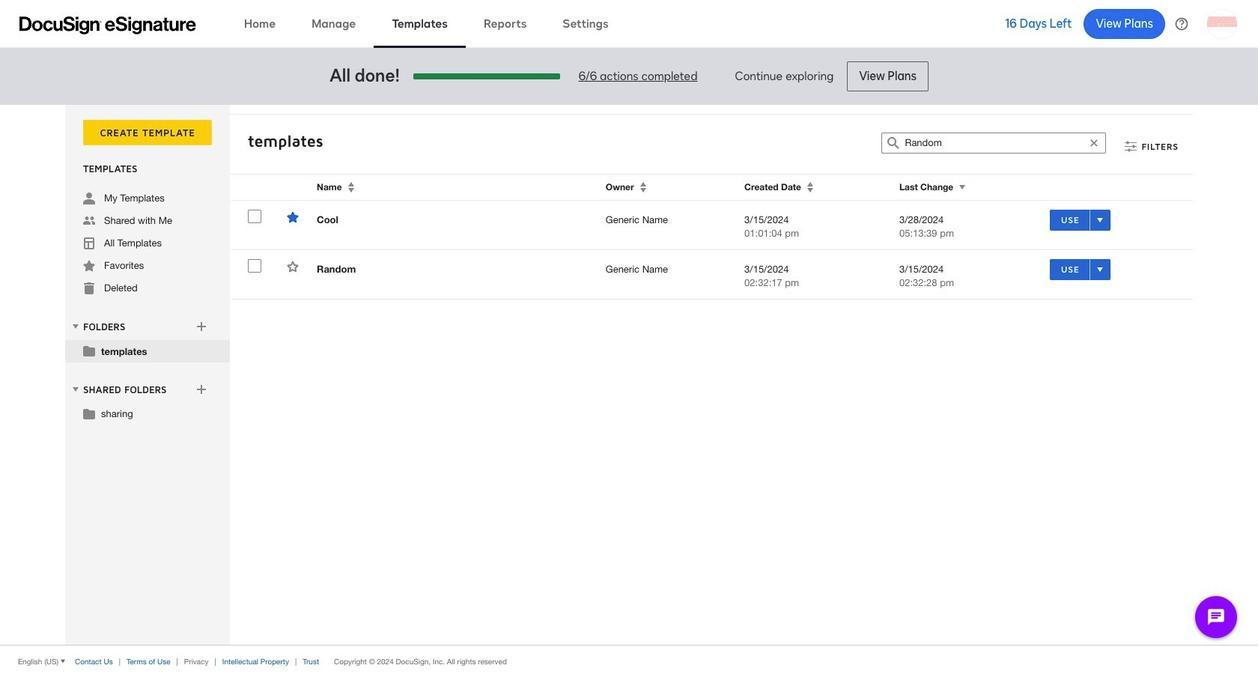 Task type: locate. For each thing, give the bounding box(es) containing it.
shared image
[[83, 215, 95, 227]]

your uploaded profile image image
[[1208, 9, 1238, 39]]

view folders image
[[70, 321, 82, 333]]

folder image
[[83, 345, 95, 357], [83, 408, 95, 420]]

templates image
[[83, 238, 95, 250]]

1 folder image from the top
[[83, 345, 95, 357]]

0 vertical spatial folder image
[[83, 345, 95, 357]]

add random to favorites image
[[287, 261, 299, 273]]

2 folder image from the top
[[83, 408, 95, 420]]

1 vertical spatial folder image
[[83, 408, 95, 420]]

user image
[[83, 193, 95, 205]]



Task type: describe. For each thing, give the bounding box(es) containing it.
docusign esignature image
[[19, 16, 196, 34]]

more info region
[[0, 645, 1259, 677]]

star filled image
[[83, 260, 95, 272]]

trash image
[[83, 283, 95, 295]]

Search Folder text field
[[906, 133, 1084, 153]]

remove cool from favorites image
[[287, 211, 299, 223]]

secondary navigation region
[[65, 105, 1198, 645]]

view shared folders image
[[70, 384, 82, 396]]



Task type: vqa. For each thing, say whether or not it's contained in the screenshot.
Your uploaded profile image
yes



